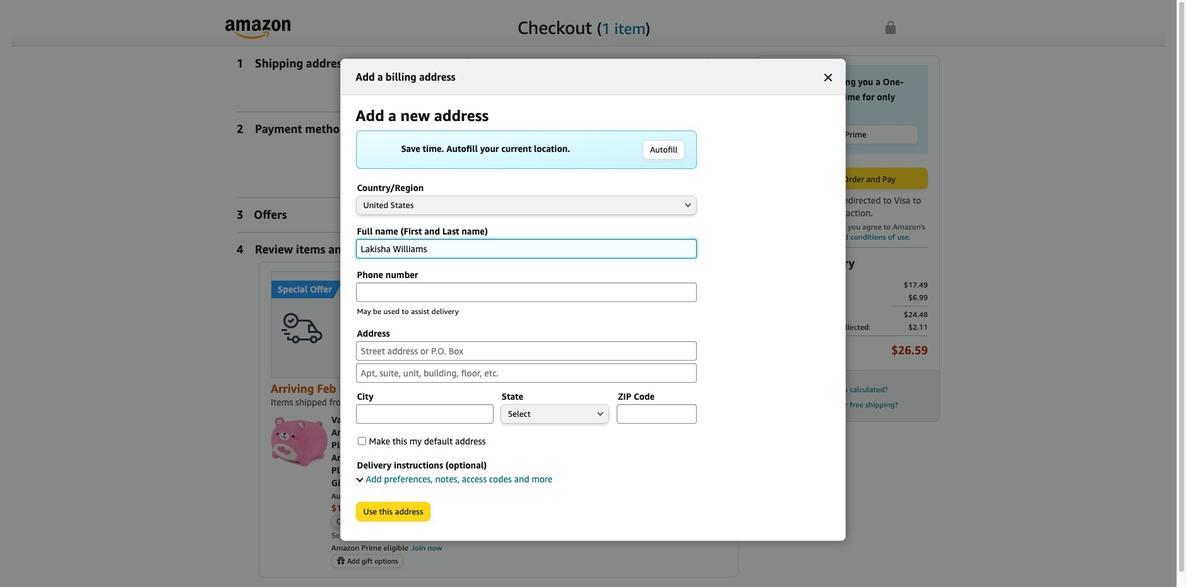 Task type: vqa. For each thing, say whether or not it's contained in the screenshot.
the bottommost dropdown icon
yes



Task type: locate. For each thing, give the bounding box(es) containing it.
2 horizontal spatial dropdown image
[[685, 203, 691, 208]]

City text field
[[356, 405, 494, 424]]

0 horizontal spatial dropdown image
[[363, 520, 369, 525]]

None submit
[[356, 503, 430, 522]]

main content
[[237, 56, 739, 583]]

valentine&#39;s day bear plush stuffed animal-20&#39;&#39; pink bear plush pillow pink heart bear plushie cute bear anime plush stuffed animals, panda plushies, gifts for girlfriend birthday gifts for kid image
[[271, 414, 328, 471]]

dropdown image
[[685, 203, 691, 208], [597, 412, 604, 417], [363, 520, 369, 525]]

Phone number text field
[[356, 283, 697, 302]]

Address text field
[[356, 342, 697, 361]]

2 vertical spatial dropdown image
[[363, 520, 369, 525]]

row
[[368, 140, 685, 160]]

1 vertical spatial dropdown image
[[597, 412, 604, 417]]



Task type: describe. For each thing, give the bounding box(es) containing it.
expand image
[[356, 476, 363, 483]]

0 vertical spatial dropdown image
[[685, 203, 691, 208]]

Enter code text field
[[457, 173, 567, 193]]

ZIP Code text field
[[617, 405, 697, 424]]

Apt, suite, unit, building, floor, etc. text field
[[356, 364, 697, 383]]

Make this my default address checkbox
[[358, 438, 366, 446]]

1 horizontal spatial dropdown image
[[597, 412, 604, 417]]

delivery van with check mark image
[[271, 299, 325, 362]]

website is secured with ssl image
[[886, 21, 896, 34]]

Full name (First and Last name) text field
[[356, 239, 697, 259]]

close image
[[825, 74, 832, 81]]



